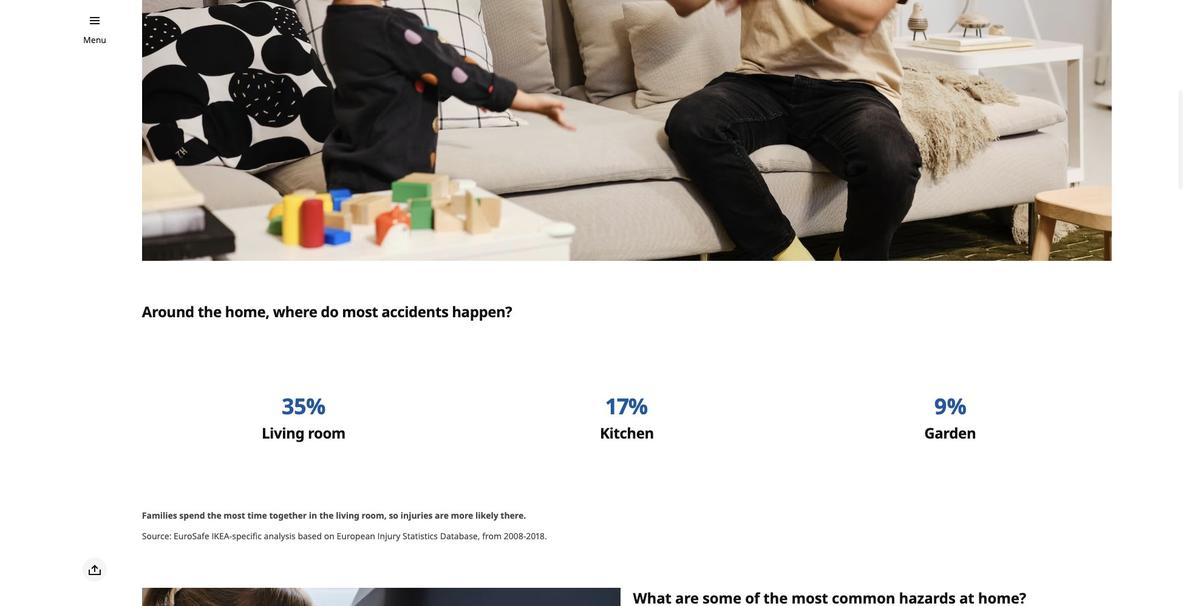 Task type: vqa. For each thing, say whether or not it's contained in the screenshot.
the bottom most
yes



Task type: describe. For each thing, give the bounding box(es) containing it.
more
[[451, 510, 473, 522]]

likely
[[476, 510, 499, 522]]

based
[[298, 531, 322, 542]]

ikea-
[[212, 531, 232, 542]]

9%
[[935, 392, 967, 422]]

do
[[321, 302, 339, 322]]

room,
[[362, 510, 387, 522]]

source: eurosafe ikea-specific analysis based on european injury statistics database, from 2008-2018.
[[142, 531, 547, 542]]

european
[[337, 531, 375, 542]]

living
[[336, 510, 360, 522]]

spend
[[179, 510, 205, 522]]

accidents
[[382, 302, 449, 322]]

in
[[309, 510, 317, 522]]

there.
[[501, 510, 526, 522]]

an adult sat on a light beige sofa tosses a green soft toy to a child who stands nearby with outstretched arms. image
[[142, 0, 1112, 261]]

35%
[[282, 392, 326, 422]]

2018.
[[526, 531, 547, 542]]

17%
[[606, 392, 648, 422]]

are
[[435, 510, 449, 522]]

17% kitchen
[[600, 392, 654, 444]]

families spend the most time together in the living room, so injuries are more likely there.
[[142, 510, 526, 522]]

around
[[142, 302, 194, 322]]

the left home,
[[198, 302, 222, 322]]

menu button
[[83, 33, 106, 47]]

on
[[324, 531, 335, 542]]

source:
[[142, 531, 172, 542]]

from
[[482, 531, 502, 542]]

families
[[142, 510, 177, 522]]

the up the ikea-
[[207, 510, 222, 522]]

1 vertical spatial most
[[224, 510, 245, 522]]

around the home, where do most accidents happen?
[[142, 302, 512, 322]]

menu
[[83, 34, 106, 46]]

a child is at the countertop as an adult in a red sweater stirs a stainless steel ikea 365+ pot at the rear of an induction hob. image
[[142, 588, 621, 607]]

9% garden
[[925, 392, 976, 444]]

database,
[[440, 531, 480, 542]]



Task type: locate. For each thing, give the bounding box(es) containing it.
home,
[[225, 302, 270, 322]]

2008-
[[504, 531, 526, 542]]

eurosafe
[[174, 531, 209, 542]]

injuries
[[401, 510, 433, 522]]

35% living room
[[262, 392, 346, 444]]

0 horizontal spatial most
[[224, 510, 245, 522]]

living
[[262, 424, 304, 444]]

specific
[[232, 531, 262, 542]]

most left time
[[224, 510, 245, 522]]

kitchen
[[600, 424, 654, 444]]

analysis
[[264, 531, 296, 542]]

most right do
[[342, 302, 378, 322]]

0 vertical spatial most
[[342, 302, 378, 322]]

the
[[198, 302, 222, 322], [207, 510, 222, 522], [320, 510, 334, 522]]

so
[[389, 510, 399, 522]]

time
[[248, 510, 267, 522]]

1 horizontal spatial most
[[342, 302, 378, 322]]

room
[[308, 424, 346, 444]]

statistics
[[403, 531, 438, 542]]

garden
[[925, 424, 976, 444]]

together
[[269, 510, 307, 522]]

the right in
[[320, 510, 334, 522]]

injury
[[378, 531, 401, 542]]

happen?
[[452, 302, 512, 322]]

most
[[342, 302, 378, 322], [224, 510, 245, 522]]

where
[[273, 302, 317, 322]]



